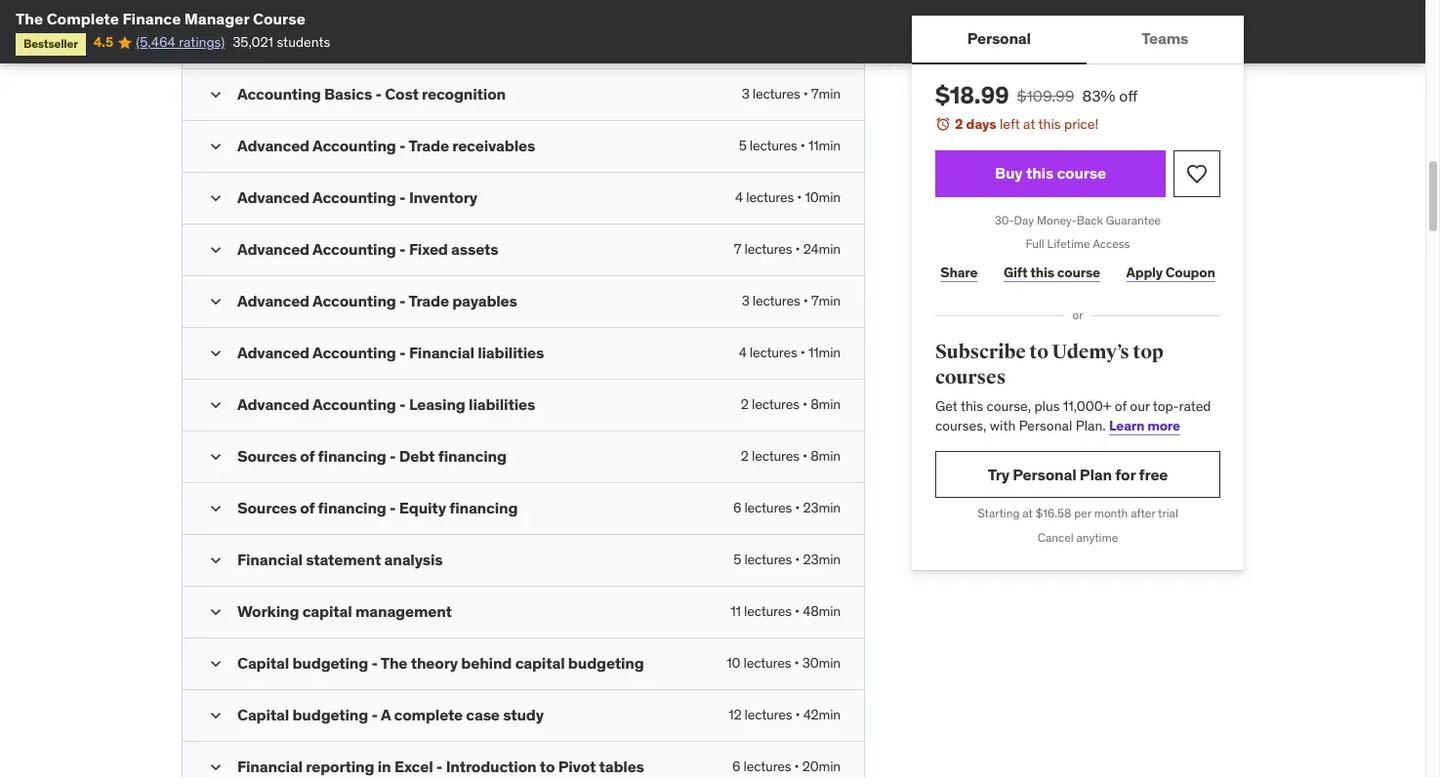 Task type: describe. For each thing, give the bounding box(es) containing it.
small image for advanced accounting - financial liabilities
[[206, 344, 226, 363]]

lectures for financial reporting in excel - introduction to pivot tables
[[744, 758, 791, 775]]

10 lectures • 30min
[[727, 654, 841, 672]]

advanced for advanced accounting - financial liabilities
[[237, 343, 310, 362]]

6 lectures • 20min
[[733, 758, 841, 775]]

30-
[[995, 213, 1014, 227]]

• for financial statement analysis
[[795, 551, 800, 568]]

trial
[[1158, 506, 1179, 521]]

plus
[[1035, 398, 1060, 415]]

access
[[1093, 237, 1130, 251]]

83%
[[1083, 86, 1116, 105]]

sources of financing - equity financing
[[237, 498, 518, 518]]

budgeting for capital budgeting - a complete case study
[[292, 705, 368, 725]]

lectures for accounting basics - cost recognition
[[753, 85, 800, 103]]

8min for advanced accounting - leasing liabilities
[[811, 396, 841, 413]]

2 lectures • 8min for advanced accounting - leasing liabilities
[[741, 396, 841, 413]]

$18.99 $109.99 83% off
[[936, 80, 1138, 110]]

6 lectures • 23min
[[733, 499, 841, 517]]

working
[[237, 602, 299, 621]]

apply coupon button
[[1121, 253, 1221, 292]]

statement
[[306, 550, 381, 569]]

• for advanced accounting - trade payables
[[804, 292, 808, 310]]

advanced for advanced accounting - inventory
[[237, 188, 310, 207]]

apply
[[1127, 263, 1163, 281]]

financing up statement
[[318, 498, 386, 518]]

learn
[[1110, 417, 1145, 434]]

cancel
[[1038, 531, 1074, 545]]

11
[[731, 603, 741, 620]]

small image for sources of financing - equity financing
[[206, 499, 226, 519]]

complete
[[394, 705, 463, 725]]

accounting for advanced accounting - trade payables
[[313, 291, 396, 311]]

gift
[[1004, 263, 1028, 281]]

behind
[[461, 653, 512, 673]]

2 days left at this price!
[[955, 115, 1099, 133]]

11,000+
[[1063, 398, 1112, 415]]

rated
[[1179, 398, 1211, 415]]

0 vertical spatial 2
[[955, 115, 963, 133]]

cost
[[385, 84, 419, 104]]

35,021 students
[[233, 34, 330, 51]]

small image for capital budgeting - a complete case study
[[206, 706, 226, 726]]

full
[[1026, 237, 1045, 251]]

small image for advanced accounting - trade payables
[[206, 292, 226, 312]]

of for sources of financing - equity financing
[[300, 498, 315, 518]]

in
[[378, 757, 391, 776]]

$16.58
[[1036, 506, 1072, 521]]

teams
[[1142, 29, 1189, 48]]

payables
[[452, 291, 517, 311]]

financial for financial statement analysis
[[237, 550, 303, 569]]

capital for capital budgeting - a complete case study
[[237, 705, 289, 725]]

tab list containing personal
[[912, 16, 1244, 64]]

at inside starting at $16.58 per month after trial cancel anytime
[[1023, 506, 1033, 521]]

capital for capital budgeting - the theory behind capital budgeting
[[237, 653, 289, 673]]

capital budgeting - the theory behind capital budgeting
[[237, 653, 644, 673]]

learn more
[[1110, 417, 1181, 434]]

12
[[729, 706, 742, 724]]

tables
[[599, 757, 644, 776]]

reporting
[[306, 757, 374, 776]]

introduction
[[446, 757, 537, 776]]

management
[[355, 602, 452, 621]]

small image for advanced accounting - trade receivables
[[206, 137, 226, 156]]

3 lectures • 7min for advanced accounting - trade payables
[[742, 292, 841, 310]]

advanced for advanced accounting - trade payables
[[237, 291, 310, 311]]

• for sources of financing - equity financing
[[795, 499, 800, 517]]

30min
[[803, 654, 841, 672]]

3 lectures • 7min for accounting basics - cost recognition
[[742, 85, 841, 103]]

• for advanced accounting - financial liabilities
[[801, 344, 806, 361]]

48min
[[803, 603, 841, 620]]

course for gift this course
[[1058, 263, 1101, 281]]

advanced accounting - trade payables
[[237, 291, 517, 311]]

finance
[[122, 9, 181, 28]]

financial for financial reporting in excel - introduction to pivot tables
[[237, 757, 303, 776]]

wishlist image
[[1186, 162, 1209, 185]]

lectures for financial statement analysis
[[745, 551, 792, 568]]

courses
[[936, 365, 1006, 389]]

plan
[[1080, 465, 1112, 484]]

after
[[1131, 506, 1156, 521]]

advanced accounting - financial liabilities
[[237, 343, 544, 362]]

price!
[[1065, 115, 1099, 133]]

$109.99
[[1017, 86, 1075, 105]]

try personal plan for free link
[[936, 452, 1221, 499]]

per
[[1075, 506, 1092, 521]]

lectures for advanced accounting - fixed assets
[[745, 240, 792, 258]]

inventory
[[409, 188, 478, 207]]

4 for advanced accounting - inventory
[[736, 189, 743, 206]]

lectures for capital budgeting - the theory behind capital budgeting
[[744, 654, 791, 672]]

24min
[[803, 240, 841, 258]]

personal button
[[912, 16, 1087, 63]]

course,
[[987, 398, 1031, 415]]

2 vertical spatial personal
[[1013, 465, 1077, 484]]

4 for advanced accounting - financial liabilities
[[739, 344, 747, 361]]

the complete finance manager course
[[16, 9, 305, 28]]

10min
[[805, 189, 841, 206]]

gift this course
[[1004, 263, 1101, 281]]

7 lectures • 24min
[[734, 240, 841, 258]]

back
[[1077, 213, 1104, 227]]

8min for sources of financing - debt financing
[[811, 447, 841, 465]]

4.5
[[93, 34, 113, 51]]

lectures for working capital management
[[744, 603, 792, 620]]

this for gift
[[1031, 263, 1055, 281]]

subscribe
[[936, 340, 1026, 364]]

1 small image from the top
[[206, 33, 226, 53]]

basics
[[324, 84, 372, 104]]

liabilities for advanced accounting - leasing liabilities
[[469, 395, 535, 414]]

receivables
[[452, 136, 535, 155]]

11min for advanced accounting - trade receivables
[[809, 137, 841, 154]]

small image for advanced accounting - fixed assets
[[206, 240, 226, 260]]

debt
[[399, 446, 435, 466]]

money-
[[1037, 213, 1077, 227]]

2 for advanced accounting - leasing liabilities
[[741, 396, 749, 413]]

6 for financial reporting in excel - introduction to pivot tables
[[733, 758, 741, 775]]

4 lectures • 11min
[[739, 344, 841, 361]]

- for advanced accounting - leasing liabilities
[[400, 395, 406, 414]]

10
[[727, 654, 741, 672]]

42min
[[803, 706, 841, 724]]

accounting for advanced accounting - financial liabilities
[[313, 343, 396, 362]]

trade for receivables
[[409, 136, 449, 155]]

financial statement analysis
[[237, 550, 443, 569]]

day
[[1014, 213, 1034, 227]]

with
[[990, 417, 1016, 434]]

advanced accounting - fixed assets
[[237, 239, 498, 259]]

learn more link
[[1110, 417, 1181, 434]]

advanced accounting - trade receivables
[[237, 136, 535, 155]]

4 lectures • 10min
[[736, 189, 841, 206]]

left
[[1000, 115, 1020, 133]]

- left debt
[[390, 446, 396, 466]]

personal inside button
[[968, 29, 1031, 48]]

bestseller
[[23, 37, 78, 51]]

leasing
[[409, 395, 466, 414]]

starting
[[978, 506, 1020, 521]]

alarm image
[[936, 116, 951, 132]]

lectures for advanced accounting - financial liabilities
[[750, 344, 798, 361]]

a
[[381, 705, 391, 725]]

advanced for advanced accounting - trade receivables
[[237, 136, 310, 155]]

sources of financing - debt financing
[[237, 446, 507, 466]]

this down $109.99
[[1039, 115, 1061, 133]]



Task type: vqa. For each thing, say whether or not it's contained in the screenshot.


Task type: locate. For each thing, give the bounding box(es) containing it.
this
[[1039, 115, 1061, 133], [1026, 163, 1054, 183], [1031, 263, 1055, 281], [961, 398, 984, 415]]

1 vertical spatial 4
[[739, 344, 747, 361]]

for
[[1116, 465, 1136, 484]]

• for accounting basics - cost recognition
[[804, 85, 808, 103]]

0 horizontal spatial the
[[16, 9, 43, 28]]

2 course from the top
[[1058, 263, 1101, 281]]

0 vertical spatial at
[[1024, 115, 1036, 133]]

off
[[1120, 86, 1138, 105]]

course inside 'button'
[[1057, 163, 1107, 183]]

small image for sources of financing - debt financing
[[206, 447, 226, 467]]

1 3 from the top
[[742, 85, 750, 103]]

- for capital budgeting - a complete case study
[[372, 705, 378, 725]]

1 vertical spatial the
[[381, 653, 408, 673]]

financial left reporting
[[237, 757, 303, 776]]

gift this course link
[[999, 253, 1106, 292]]

- left a
[[372, 705, 378, 725]]

1 23min from the top
[[803, 499, 841, 517]]

1 vertical spatial to
[[540, 757, 555, 776]]

8 small image from the top
[[206, 447, 226, 467]]

manager
[[184, 9, 249, 28]]

of up "sources of financing - equity financing"
[[300, 446, 315, 466]]

1 7min from the top
[[812, 85, 841, 103]]

1 vertical spatial capital
[[237, 705, 289, 725]]

1 vertical spatial 5
[[734, 551, 741, 568]]

lectures for advanced accounting - leasing liabilities
[[752, 396, 800, 413]]

2 capital from the top
[[237, 705, 289, 725]]

2 up 6 lectures • 23min
[[741, 447, 749, 465]]

trade
[[409, 136, 449, 155], [409, 291, 449, 311]]

financial up working
[[237, 550, 303, 569]]

2
[[955, 115, 963, 133], [741, 396, 749, 413], [741, 447, 749, 465]]

small image for capital budgeting - the theory behind capital budgeting
[[206, 654, 226, 674]]

- for advanced accounting - trade receivables
[[400, 136, 406, 155]]

- up advanced accounting - financial liabilities
[[400, 291, 406, 311]]

- right excel on the bottom of page
[[436, 757, 443, 776]]

1 2 lectures • 8min from the top
[[741, 396, 841, 413]]

- for advanced accounting - trade payables
[[400, 291, 406, 311]]

financing right equity
[[449, 498, 518, 518]]

trade for payables
[[409, 291, 449, 311]]

capital budgeting - a complete case study
[[237, 705, 544, 725]]

2 3 from the top
[[742, 292, 750, 310]]

subscribe to udemy's top courses
[[936, 340, 1164, 389]]

0 vertical spatial 5
[[739, 137, 747, 154]]

this for get
[[961, 398, 984, 415]]

at right left
[[1024, 115, 1036, 133]]

- for accounting basics - cost recognition
[[375, 84, 382, 104]]

this inside buy this course 'button'
[[1026, 163, 1054, 183]]

of up financial statement analysis on the left of the page
[[300, 498, 315, 518]]

tab list
[[912, 16, 1244, 64]]

0 vertical spatial of
[[1115, 398, 1127, 415]]

10 small image from the top
[[206, 758, 226, 777]]

personal
[[968, 29, 1031, 48], [1019, 417, 1073, 434], [1013, 465, 1077, 484]]

- left "leasing"
[[400, 395, 406, 414]]

accounting for advanced accounting - trade receivables
[[313, 136, 396, 155]]

liabilities for advanced accounting - financial liabilities
[[478, 343, 544, 362]]

1 vertical spatial at
[[1023, 506, 1033, 521]]

of for sources of financing - debt financing
[[300, 446, 315, 466]]

1 8min from the top
[[811, 396, 841, 413]]

course
[[1057, 163, 1107, 183], [1058, 263, 1101, 281]]

2 2 lectures • 8min from the top
[[741, 447, 841, 465]]

pivot
[[558, 757, 596, 776]]

course up back
[[1057, 163, 1107, 183]]

2 lectures • 8min up 6 lectures • 23min
[[741, 447, 841, 465]]

starting at $16.58 per month after trial cancel anytime
[[978, 506, 1179, 545]]

0 vertical spatial capital
[[302, 602, 352, 621]]

1 11min from the top
[[809, 137, 841, 154]]

0 vertical spatial 4
[[736, 189, 743, 206]]

accounting down "advanced accounting - fixed assets"
[[313, 291, 396, 311]]

course for buy this course
[[1057, 163, 1107, 183]]

23min for financial statement analysis
[[803, 551, 841, 568]]

assets
[[451, 239, 498, 259]]

this for buy
[[1026, 163, 1054, 183]]

2 small image from the top
[[206, 137, 226, 156]]

liabilities down "payables"
[[478, 343, 544, 362]]

-
[[375, 84, 382, 104], [400, 136, 406, 155], [400, 188, 406, 207], [400, 239, 406, 259], [400, 291, 406, 311], [400, 343, 406, 362], [400, 395, 406, 414], [390, 446, 396, 466], [390, 498, 396, 518], [372, 653, 378, 673], [372, 705, 378, 725], [436, 757, 443, 776]]

23min up 5 lectures • 23min
[[803, 499, 841, 517]]

0 vertical spatial 3 lectures • 7min
[[742, 85, 841, 103]]

- for advanced accounting - fixed assets
[[400, 239, 406, 259]]

0 vertical spatial sources
[[237, 446, 297, 466]]

2 vertical spatial of
[[300, 498, 315, 518]]

0 vertical spatial course
[[1057, 163, 1107, 183]]

1 horizontal spatial the
[[381, 653, 408, 673]]

financing right debt
[[438, 446, 507, 466]]

small image
[[206, 33, 226, 53], [206, 499, 226, 519], [206, 603, 226, 622], [206, 654, 226, 674], [206, 706, 226, 726]]

6 for sources of financing - equity financing
[[733, 499, 741, 517]]

this right buy
[[1026, 163, 1054, 183]]

equity
[[399, 498, 446, 518]]

advanced for advanced accounting - fixed assets
[[237, 239, 310, 259]]

2 7min from the top
[[812, 292, 841, 310]]

- up the capital budgeting - a complete case study
[[372, 653, 378, 673]]

8min up 6 lectures • 23min
[[811, 447, 841, 465]]

7min up 5 lectures • 11min
[[812, 85, 841, 103]]

2 8min from the top
[[811, 447, 841, 465]]

advanced accounting - leasing liabilities
[[237, 395, 535, 414]]

- left equity
[[390, 498, 396, 518]]

1 vertical spatial 23min
[[803, 551, 841, 568]]

6 down 12
[[733, 758, 741, 775]]

5 lectures • 11min
[[739, 137, 841, 154]]

6 small image from the top
[[206, 344, 226, 363]]

5 up 11
[[734, 551, 741, 568]]

get this course, plus 11,000+ of our top-rated courses, with personal plan.
[[936, 398, 1211, 434]]

accounting for advanced accounting - inventory
[[313, 188, 396, 207]]

11 lectures • 48min
[[731, 603, 841, 620]]

1 advanced from the top
[[237, 136, 310, 155]]

3 small image from the top
[[206, 189, 226, 208]]

financial reporting in excel - introduction to pivot tables
[[237, 757, 644, 776]]

2 lectures • 8min down 4 lectures • 11min on the top
[[741, 396, 841, 413]]

0 vertical spatial 7min
[[812, 85, 841, 103]]

35,021
[[233, 34, 273, 51]]

1 trade from the top
[[409, 136, 449, 155]]

1 vertical spatial 11min
[[809, 344, 841, 361]]

accounting up advanced accounting - inventory
[[313, 136, 396, 155]]

- for advanced accounting - inventory
[[400, 188, 406, 207]]

financing up "sources of financing - equity financing"
[[318, 446, 386, 466]]

1 6 from the top
[[733, 499, 741, 517]]

guarantee
[[1106, 213, 1161, 227]]

lectures for sources of financing - debt financing
[[752, 447, 800, 465]]

0 horizontal spatial to
[[540, 757, 555, 776]]

2 down 4 lectures • 11min on the top
[[741, 396, 749, 413]]

0 vertical spatial 23min
[[803, 499, 841, 517]]

study
[[503, 705, 544, 725]]

- left fixed
[[400, 239, 406, 259]]

students
[[277, 34, 330, 51]]

7min for advanced accounting - trade payables
[[812, 292, 841, 310]]

12 lectures • 42min
[[729, 706, 841, 724]]

0 vertical spatial liabilities
[[478, 343, 544, 362]]

6 advanced from the top
[[237, 395, 310, 414]]

apply coupon
[[1127, 263, 1216, 281]]

1 vertical spatial financial
[[237, 550, 303, 569]]

- left cost at the left of the page
[[375, 84, 382, 104]]

5 small image from the top
[[206, 292, 226, 312]]

23min for sources of financing - equity financing
[[803, 499, 841, 517]]

lectures for sources of financing - equity financing
[[745, 499, 792, 517]]

of inside get this course, plus 11,000+ of our top-rated courses, with personal plan.
[[1115, 398, 1127, 415]]

3 lectures • 7min up 4 lectures • 11min on the top
[[742, 292, 841, 310]]

2 trade from the top
[[409, 291, 449, 311]]

capital down financial statement analysis on the left of the page
[[302, 602, 352, 621]]

3 for recognition
[[742, 85, 750, 103]]

• for advanced accounting - inventory
[[797, 189, 802, 206]]

personal up the $18.99
[[968, 29, 1031, 48]]

1 vertical spatial 6
[[733, 758, 741, 775]]

1 vertical spatial of
[[300, 446, 315, 466]]

coupon
[[1166, 263, 1216, 281]]

small image for financial reporting in excel - introduction to pivot tables
[[206, 758, 226, 777]]

0 vertical spatial 8min
[[811, 396, 841, 413]]

1 3 lectures • 7min from the top
[[742, 85, 841, 103]]

1 horizontal spatial capital
[[515, 653, 565, 673]]

personal inside get this course, plus 11,000+ of our top-rated courses, with personal plan.
[[1019, 417, 1073, 434]]

- left "inventory"
[[400, 188, 406, 207]]

• for working capital management
[[795, 603, 800, 620]]

0 vertical spatial 6
[[733, 499, 741, 517]]

at left $16.58
[[1023, 506, 1033, 521]]

0 horizontal spatial capital
[[302, 602, 352, 621]]

1 vertical spatial sources
[[237, 498, 297, 518]]

budgeting for capital budgeting - the theory behind capital budgeting
[[292, 653, 368, 673]]

0 vertical spatial 2 lectures • 8min
[[741, 396, 841, 413]]

small image for financial statement analysis
[[206, 551, 226, 570]]

1 small image from the top
[[206, 85, 226, 105]]

7 small image from the top
[[206, 396, 226, 415]]

to left udemy's
[[1030, 340, 1049, 364]]

this inside gift this course link
[[1031, 263, 1055, 281]]

0 vertical spatial 11min
[[809, 137, 841, 154]]

5 for financial statement analysis
[[734, 551, 741, 568]]

0 vertical spatial financial
[[409, 343, 474, 362]]

sources
[[237, 446, 297, 466], [237, 498, 297, 518]]

top
[[1133, 340, 1164, 364]]

23min up 48min
[[803, 551, 841, 568]]

5 advanced from the top
[[237, 343, 310, 362]]

accounting down advanced accounting - inventory
[[313, 239, 396, 259]]

1 vertical spatial course
[[1058, 263, 1101, 281]]

1 vertical spatial personal
[[1019, 417, 1073, 434]]

advanced for advanced accounting - leasing liabilities
[[237, 395, 310, 414]]

lectures for advanced accounting - trade receivables
[[750, 137, 798, 154]]

days
[[966, 115, 997, 133]]

(5,464 ratings)
[[136, 34, 225, 51]]

7min
[[812, 85, 841, 103], [812, 292, 841, 310]]

2 small image from the top
[[206, 499, 226, 519]]

accounting up sources of financing - debt financing
[[313, 395, 396, 414]]

2 3 lectures • 7min from the top
[[742, 292, 841, 310]]

liabilities right "leasing"
[[469, 395, 535, 414]]

free
[[1139, 465, 1168, 484]]

- down cost at the left of the page
[[400, 136, 406, 155]]

small image for accounting basics - cost recognition
[[206, 85, 226, 105]]

liabilities
[[478, 343, 544, 362], [469, 395, 535, 414]]

sources for sources of financing - debt financing
[[237, 446, 297, 466]]

the left the theory at the bottom
[[381, 653, 408, 673]]

to inside subscribe to udemy's top courses
[[1030, 340, 1049, 364]]

2 vertical spatial 2
[[741, 447, 749, 465]]

this inside get this course, plus 11,000+ of our top-rated courses, with personal plan.
[[961, 398, 984, 415]]

5 for advanced accounting - trade receivables
[[739, 137, 747, 154]]

personal up $16.58
[[1013, 465, 1077, 484]]

personal down plus
[[1019, 417, 1073, 434]]

5 up 4 lectures • 10min
[[739, 137, 747, 154]]

8min down 4 lectures • 11min on the top
[[811, 396, 841, 413]]

1 course from the top
[[1057, 163, 1107, 183]]

1 vertical spatial 3 lectures • 7min
[[742, 292, 841, 310]]

0 vertical spatial the
[[16, 9, 43, 28]]

try
[[988, 465, 1010, 484]]

1 vertical spatial 7min
[[812, 292, 841, 310]]

3 lectures • 7min
[[742, 85, 841, 103], [742, 292, 841, 310]]

(5,464
[[136, 34, 175, 51]]

3 down 7 lectures • 24min
[[742, 292, 750, 310]]

lectures for advanced accounting - trade payables
[[753, 292, 800, 310]]

sources for sources of financing - equity financing
[[237, 498, 297, 518]]

1 capital from the top
[[237, 653, 289, 673]]

accounting up "advanced accounting - fixed assets"
[[313, 188, 396, 207]]

0 vertical spatial 3
[[742, 85, 750, 103]]

- for capital budgeting - the theory behind capital budgeting
[[372, 653, 378, 673]]

3 small image from the top
[[206, 603, 226, 622]]

1 sources from the top
[[237, 446, 297, 466]]

accounting down 35,021 students
[[237, 84, 321, 104]]

small image
[[206, 85, 226, 105], [206, 137, 226, 156], [206, 189, 226, 208], [206, 240, 226, 260], [206, 292, 226, 312], [206, 344, 226, 363], [206, 396, 226, 415], [206, 447, 226, 467], [206, 551, 226, 570], [206, 758, 226, 777]]

1 vertical spatial 2
[[741, 396, 749, 413]]

the up bestseller
[[16, 9, 43, 28]]

2 for sources of financing - debt financing
[[741, 447, 749, 465]]

23min
[[803, 499, 841, 517], [803, 551, 841, 568]]

month
[[1095, 506, 1128, 521]]

recognition
[[422, 84, 506, 104]]

1 vertical spatial capital
[[515, 653, 565, 673]]

9 small image from the top
[[206, 551, 226, 570]]

lectures for advanced accounting - inventory
[[746, 189, 794, 206]]

0 vertical spatial capital
[[237, 653, 289, 673]]

2 right alarm image
[[955, 115, 963, 133]]

of left our
[[1115, 398, 1127, 415]]

0 vertical spatial to
[[1030, 340, 1049, 364]]

2 lectures • 8min for sources of financing - debt financing
[[741, 447, 841, 465]]

advanced accounting - inventory
[[237, 188, 478, 207]]

3 lectures • 7min up 5 lectures • 11min
[[742, 85, 841, 103]]

small image for advanced accounting - leasing liabilities
[[206, 396, 226, 415]]

top-
[[1153, 398, 1179, 415]]

20min
[[803, 758, 841, 775]]

financial
[[409, 343, 474, 362], [237, 550, 303, 569], [237, 757, 303, 776]]

7min down 24min
[[812, 292, 841, 310]]

7min for accounting basics - cost recognition
[[812, 85, 841, 103]]

theory
[[411, 653, 458, 673]]

accounting
[[237, 84, 321, 104], [313, 136, 396, 155], [313, 188, 396, 207], [313, 239, 396, 259], [313, 291, 396, 311], [313, 343, 396, 362], [313, 395, 396, 414]]

accounting for advanced accounting - leasing liabilities
[[313, 395, 396, 414]]

1 vertical spatial trade
[[409, 291, 449, 311]]

capital
[[237, 653, 289, 673], [237, 705, 289, 725]]

5
[[739, 137, 747, 154], [734, 551, 741, 568]]

0 vertical spatial trade
[[409, 136, 449, 155]]

3 advanced from the top
[[237, 239, 310, 259]]

course down lifetime
[[1058, 263, 1101, 281]]

lifetime
[[1048, 237, 1090, 251]]

4 small image from the top
[[206, 240, 226, 260]]

4 small image from the top
[[206, 654, 226, 674]]

accounting down advanced accounting - trade payables
[[313, 343, 396, 362]]

1 vertical spatial 8min
[[811, 447, 841, 465]]

lectures for capital budgeting - a complete case study
[[745, 706, 792, 724]]

more
[[1148, 417, 1181, 434]]

to left pivot
[[540, 757, 555, 776]]

4 advanced from the top
[[237, 291, 310, 311]]

• for capital budgeting - the theory behind capital budgeting
[[795, 654, 799, 672]]

trade down fixed
[[409, 291, 449, 311]]

2 11min from the top
[[809, 344, 841, 361]]

5 small image from the top
[[206, 706, 226, 726]]

3 up 5 lectures • 11min
[[742, 85, 750, 103]]

• for capital budgeting - a complete case study
[[795, 706, 800, 724]]

• for advanced accounting - leasing liabilities
[[803, 396, 808, 413]]

2 lectures • 8min
[[741, 396, 841, 413], [741, 447, 841, 465]]

30-day money-back guarantee full lifetime access
[[995, 213, 1161, 251]]

excel
[[394, 757, 433, 776]]

of
[[1115, 398, 1127, 415], [300, 446, 315, 466], [300, 498, 315, 518]]

- for advanced accounting - financial liabilities
[[400, 343, 406, 362]]

2 23min from the top
[[803, 551, 841, 568]]

1 horizontal spatial to
[[1030, 340, 1049, 364]]

financial up "leasing"
[[409, 343, 474, 362]]

• for advanced accounting - trade receivables
[[801, 137, 806, 154]]

buy this course button
[[936, 150, 1166, 197]]

2 sources from the top
[[237, 498, 297, 518]]

small image for working capital management
[[206, 603, 226, 622]]

this up courses,
[[961, 398, 984, 415]]

3 for payables
[[742, 292, 750, 310]]

share button
[[936, 253, 983, 292]]

accounting for advanced accounting - fixed assets
[[313, 239, 396, 259]]

• for sources of financing - debt financing
[[803, 447, 808, 465]]

accounting basics - cost recognition
[[237, 84, 506, 104]]

6 up 5 lectures • 23min
[[733, 499, 741, 517]]

1 vertical spatial 2 lectures • 8min
[[741, 447, 841, 465]]

11min for advanced accounting - financial liabilities
[[809, 344, 841, 361]]

1 vertical spatial liabilities
[[469, 395, 535, 414]]

5 lectures • 23min
[[734, 551, 841, 568]]

- up 'advanced accounting - leasing liabilities'
[[400, 343, 406, 362]]

small image for advanced accounting - inventory
[[206, 189, 226, 208]]

2 vertical spatial financial
[[237, 757, 303, 776]]

• for financial reporting in excel - introduction to pivot tables
[[795, 758, 799, 775]]

0 vertical spatial personal
[[968, 29, 1031, 48]]

trade up "inventory"
[[409, 136, 449, 155]]

this right gift
[[1031, 263, 1055, 281]]

2 advanced from the top
[[237, 188, 310, 207]]

get
[[936, 398, 958, 415]]

2 6 from the top
[[733, 758, 741, 775]]

course
[[253, 9, 305, 28]]

analysis
[[384, 550, 443, 569]]

1 vertical spatial 3
[[742, 292, 750, 310]]

capital right behind
[[515, 653, 565, 673]]

or
[[1073, 308, 1084, 322]]



